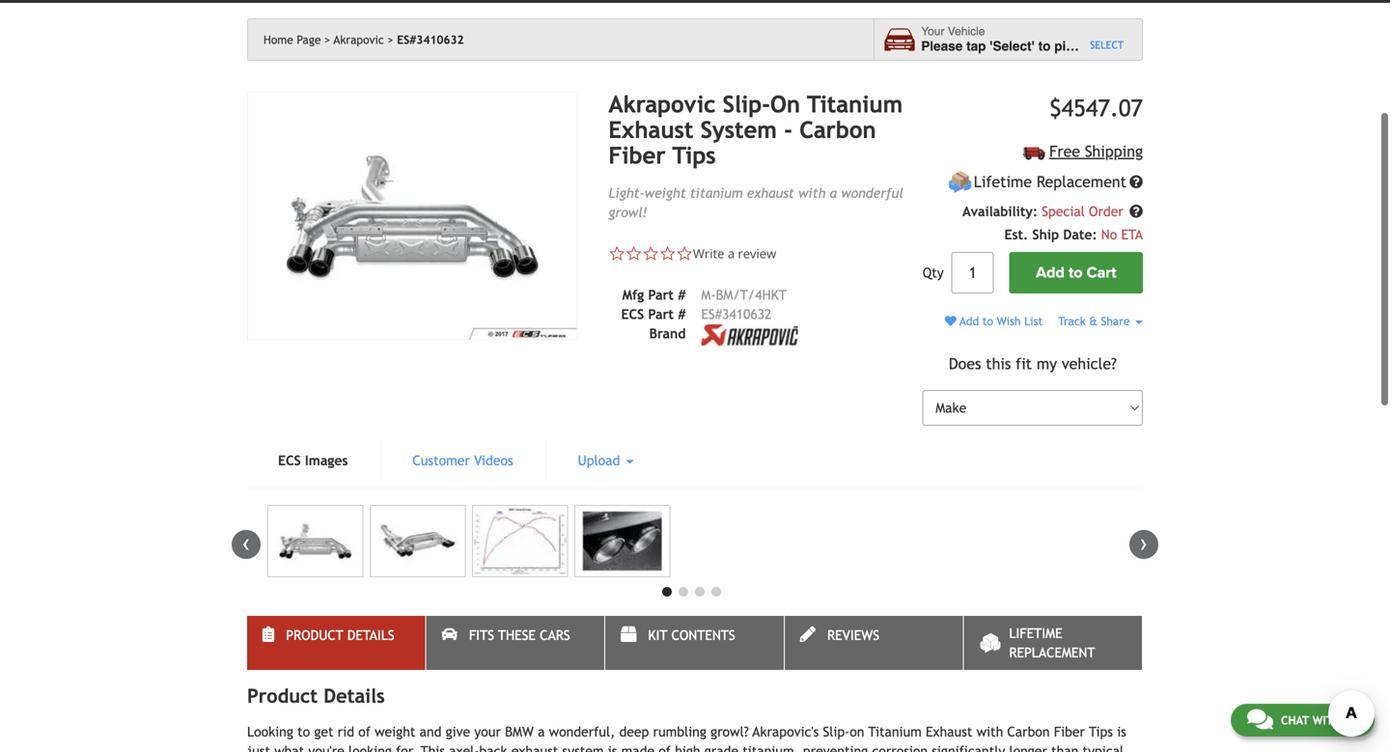 Task type: describe. For each thing, give the bounding box(es) containing it.
vehicle
[[948, 25, 985, 38]]

'select'
[[990, 39, 1035, 54]]

home
[[264, 33, 293, 46]]

cars
[[540, 628, 570, 643]]

light-weight titanium exhaust with a wonderful growl!
[[609, 186, 904, 220]]

pick
[[1055, 39, 1081, 54]]

m-bm/t/4hkt ecs part #
[[621, 287, 787, 322]]

0 vertical spatial lifetime
[[974, 173, 1032, 191]]

rumbling
[[653, 724, 707, 740]]

akrapovic slip-on titanium exhaust system - carbon fiber tips
[[609, 91, 903, 169]]

upload
[[578, 453, 624, 469]]

lifetime replacement inside lifetime replacement link
[[1009, 626, 1096, 661]]

and
[[420, 724, 442, 740]]

a right "write"
[[728, 245, 735, 262]]

significantly
[[932, 744, 1006, 752]]

vehicle?
[[1062, 355, 1117, 373]]

add to cart
[[1036, 264, 1117, 282]]

fiber inside 'looking to get rid of weight and give your bmw a wonderful, deep rumbling growl? akrapovic's slip-on titanium exhaust with carbon fiber tips is just what you're looking for. this axel-back exhaust system is made of high grade titanium, preventing corrosion significantly longer than typica'
[[1054, 724, 1085, 740]]

wonderful,
[[549, 724, 615, 740]]

akrapovic for akrapovic link
[[334, 33, 384, 46]]

lifetime replacement link
[[964, 616, 1142, 670]]

0 horizontal spatial ecs
[[278, 453, 301, 469]]

with inside 'looking to get rid of weight and give your bmw a wonderful, deep rumbling growl? akrapovic's slip-on titanium exhaust with carbon fiber tips is just what you're looking for. this axel-back exhaust system is made of high grade titanium, preventing corrosion significantly longer than typica'
[[977, 724, 1004, 740]]

special
[[1042, 204, 1085, 219]]

0 vertical spatial product details
[[286, 628, 395, 643]]

customer videos link
[[382, 441, 544, 480]]

list
[[1025, 314, 1043, 328]]

reviews
[[828, 628, 880, 643]]

3410632
[[722, 307, 772, 322]]

› link
[[1130, 530, 1159, 559]]

add to cart button
[[1010, 252, 1143, 294]]

your
[[921, 25, 945, 38]]

1 vertical spatial details
[[324, 685, 385, 708]]

reviews link
[[785, 616, 963, 670]]

wonderful
[[841, 186, 904, 201]]

customer
[[413, 453, 470, 469]]

1 vertical spatial replacement
[[1009, 645, 1096, 661]]

track & share button
[[1059, 314, 1143, 328]]

growl!
[[609, 205, 648, 220]]

contents
[[672, 628, 736, 643]]

‹
[[242, 530, 250, 556]]

kit contents
[[648, 628, 736, 643]]

us
[[1345, 714, 1359, 727]]

longer
[[1010, 744, 1048, 752]]

fits
[[469, 628, 494, 643]]

system
[[701, 116, 777, 143]]

kit
[[648, 628, 668, 643]]

grade
[[705, 744, 739, 752]]

wish
[[997, 314, 1021, 328]]

ecs images
[[278, 453, 348, 469]]

my
[[1037, 355, 1057, 373]]

shipping
[[1085, 142, 1143, 160]]

chat with us
[[1281, 714, 1359, 727]]

heart image
[[945, 315, 957, 327]]

exhaust inside light-weight titanium exhaust with a wonderful growl!
[[747, 186, 795, 201]]

mfg
[[622, 287, 644, 303]]

bmw
[[505, 724, 534, 740]]

titanium inside 'looking to get rid of weight and give your bmw a wonderful, deep rumbling growl? akrapovic's slip-on titanium exhaust with carbon fiber tips is just what you're looking for. this axel-back exhaust system is made of high grade titanium, preventing corrosion significantly longer than typica'
[[869, 724, 922, 740]]

home page
[[264, 33, 321, 46]]

rid
[[338, 724, 354, 740]]

with inside light-weight titanium exhaust with a wonderful growl!
[[799, 186, 826, 201]]

to inside your vehicle please tap 'select' to pick a vehicle
[[1039, 39, 1051, 54]]

customer videos
[[413, 453, 513, 469]]

review
[[738, 245, 777, 262]]

4547.07
[[1062, 95, 1143, 122]]

0 vertical spatial details
[[347, 628, 395, 643]]

share
[[1101, 314, 1130, 328]]

add to wish list
[[957, 314, 1043, 328]]

1 vertical spatial product details
[[247, 685, 385, 708]]

a inside 'looking to get rid of weight and give your bmw a wonderful, deep rumbling growl? akrapovic's slip-on titanium exhaust with carbon fiber tips is just what you're looking for. this axel-back exhaust system is made of high grade titanium, preventing corrosion significantly longer than typica'
[[538, 724, 545, 740]]

give
[[446, 724, 470, 740]]

es# 3410632 brand
[[650, 307, 772, 342]]

does this fit my vehicle?
[[949, 355, 1117, 373]]

akrapovic for akrapovic slip-on titanium exhaust system - carbon fiber tips
[[609, 91, 716, 118]]

3 empty star image from the left
[[676, 245, 693, 262]]

add to wish list link
[[945, 314, 1043, 328]]

add for add to cart
[[1036, 264, 1065, 282]]

write a review
[[693, 245, 777, 262]]

home page link
[[264, 33, 331, 46]]

akrapovic's
[[753, 724, 819, 740]]

corrosion
[[872, 744, 928, 752]]

on
[[771, 91, 801, 118]]

availability: special order
[[963, 204, 1128, 219]]

1 # from the top
[[678, 287, 686, 303]]

preventing
[[803, 744, 868, 752]]

fits these cars link
[[426, 616, 605, 670]]

select
[[1090, 39, 1124, 51]]

brand
[[650, 326, 686, 342]]

-
[[784, 116, 793, 143]]

to for add to wish list
[[983, 314, 994, 328]]

0 vertical spatial lifetime replacement
[[974, 173, 1127, 191]]

a inside your vehicle please tap 'select' to pick a vehicle
[[1085, 39, 1092, 54]]

carbon inside 'looking to get rid of weight and give your bmw a wonderful, deep rumbling growl? akrapovic's slip-on titanium exhaust with carbon fiber tips is just what you're looking for. this axel-back exhaust system is made of high grade titanium, preventing corrosion significantly longer than typica'
[[1008, 724, 1050, 740]]

&
[[1090, 314, 1098, 328]]

question circle image for special order
[[1130, 205, 1143, 218]]

get
[[314, 724, 334, 740]]

0 vertical spatial of
[[358, 724, 371, 740]]



Task type: locate. For each thing, give the bounding box(es) containing it.
akrapovic inside akrapovic slip-on titanium exhaust system - carbon fiber tips
[[609, 91, 716, 118]]

looking
[[349, 744, 392, 752]]

for.
[[396, 744, 417, 752]]

1 vertical spatial ecs
[[278, 453, 301, 469]]

carbon inside akrapovic slip-on titanium exhaust system - carbon fiber tips
[[800, 116, 877, 143]]

question circle image for lifetime replacement
[[1130, 175, 1143, 189]]

2 # from the top
[[678, 307, 686, 322]]

akrapovic up light-
[[609, 91, 716, 118]]

1 part from the top
[[648, 287, 674, 303]]

0 horizontal spatial with
[[799, 186, 826, 201]]

weight up growl!
[[645, 186, 686, 201]]

2 part from the top
[[648, 307, 674, 322]]

exhaust inside 'looking to get rid of weight and give your bmw a wonderful, deep rumbling growl? akrapovic's slip-on titanium exhaust with carbon fiber tips is just what you're looking for. this axel-back exhaust system is made of high grade titanium, preventing corrosion significantly longer than typica'
[[926, 724, 973, 740]]

this
[[986, 355, 1011, 373]]

slip- up preventing
[[823, 724, 850, 740]]

back
[[479, 744, 508, 752]]

empty star image up mfg part #
[[676, 245, 693, 262]]

carbon up longer
[[1008, 724, 1050, 740]]

lifetime replacement
[[974, 173, 1127, 191], [1009, 626, 1096, 661]]

deep
[[619, 724, 649, 740]]

with left us
[[1313, 714, 1341, 727]]

exhaust right titanium
[[747, 186, 795, 201]]

0 vertical spatial slip-
[[723, 91, 771, 118]]

1 vertical spatial lifetime
[[1009, 626, 1063, 641]]

1 vertical spatial is
[[608, 744, 618, 752]]

0 vertical spatial titanium
[[807, 91, 903, 118]]

a inside light-weight titanium exhaust with a wonderful growl!
[[830, 186, 837, 201]]

add for add to wish list
[[960, 314, 979, 328]]

part
[[648, 287, 674, 303], [648, 307, 674, 322]]

of
[[358, 724, 371, 740], [659, 744, 671, 752]]

question circle image
[[1130, 175, 1143, 189], [1130, 205, 1143, 218]]

free
[[1050, 142, 1081, 160]]

titanium inside akrapovic slip-on titanium exhaust system - carbon fiber tips
[[807, 91, 903, 118]]

‹ link
[[232, 530, 261, 559]]

looking to get rid of weight and give your bmw a wonderful, deep rumbling growl? akrapovic's slip-on titanium exhaust with carbon fiber tips is just what you're looking for. this axel-back exhaust system is made of high grade titanium, preventing corrosion significantly longer than typica
[[247, 724, 1127, 752]]

1 vertical spatial of
[[659, 744, 671, 752]]

es#3410632
[[397, 33, 464, 46]]

1 horizontal spatial exhaust
[[747, 186, 795, 201]]

0 horizontal spatial add
[[960, 314, 979, 328]]

to for add to cart
[[1069, 264, 1083, 282]]

1 vertical spatial question circle image
[[1130, 205, 1143, 218]]

0 horizontal spatial carbon
[[800, 116, 877, 143]]

exhaust inside akrapovic slip-on titanium exhaust system - carbon fiber tips
[[609, 116, 694, 143]]

ecs
[[621, 307, 644, 322], [278, 453, 301, 469]]

exhaust up the significantly
[[926, 724, 973, 740]]

than
[[1052, 744, 1079, 752]]

1 question circle image from the top
[[1130, 175, 1143, 189]]

tips inside 'looking to get rid of weight and give your bmw a wonderful, deep rumbling growl? akrapovic's slip-on titanium exhaust with carbon fiber tips is just what you're looking for. this axel-back exhaust system is made of high grade titanium, preventing corrosion significantly longer than typica'
[[1089, 724, 1113, 740]]

1 vertical spatial weight
[[375, 724, 416, 740]]

es#
[[701, 307, 722, 322]]

1 empty star image from the left
[[626, 245, 643, 262]]

0 vertical spatial fiber
[[609, 142, 666, 169]]

weight up for. at the left bottom of the page
[[375, 724, 416, 740]]

0 vertical spatial #
[[678, 287, 686, 303]]

1 vertical spatial akrapovic
[[609, 91, 716, 118]]

to for looking to get rid of weight and give your bmw a wonderful, deep rumbling growl? akrapovic's slip-on titanium exhaust with carbon fiber tips is just what you're looking for. this axel-back exhaust system is made of high grade titanium, preventing corrosion significantly longer than typica
[[297, 724, 310, 740]]

1 horizontal spatial exhaust
[[926, 724, 973, 740]]

growl?
[[711, 724, 749, 740]]

1 vertical spatial fiber
[[1054, 724, 1085, 740]]

fits these cars
[[469, 628, 570, 643]]

0 vertical spatial akrapovic
[[334, 33, 384, 46]]

empty star image left "write"
[[659, 245, 676, 262]]

availability:
[[963, 204, 1038, 219]]

with left wonderful
[[799, 186, 826, 201]]

a
[[1085, 39, 1092, 54], [830, 186, 837, 201], [728, 245, 735, 262], [538, 724, 545, 740]]

slip- inside akrapovic slip-on titanium exhaust system - carbon fiber tips
[[723, 91, 771, 118]]

question circle image down shipping
[[1130, 175, 1143, 189]]

product details link
[[247, 616, 425, 670]]

titanium
[[690, 186, 743, 201]]

question circle image up eta
[[1130, 205, 1143, 218]]

1 vertical spatial slip-
[[823, 724, 850, 740]]

to inside 'looking to get rid of weight and give your bmw a wonderful, deep rumbling growl? akrapovic's slip-on titanium exhaust with carbon fiber tips is just what you're looking for. this axel-back exhaust system is made of high grade titanium, preventing corrosion significantly longer than typica'
[[297, 724, 310, 740]]

None text field
[[952, 252, 994, 294]]

slip- inside 'looking to get rid of weight and give your bmw a wonderful, deep rumbling growl? akrapovic's slip-on titanium exhaust with carbon fiber tips is just what you're looking for. this axel-back exhaust system is made of high grade titanium, preventing corrosion significantly longer than typica'
[[823, 724, 850, 740]]

of down rumbling
[[659, 744, 671, 752]]

est.
[[1005, 227, 1029, 243]]

titanium up "corrosion"
[[869, 724, 922, 740]]

looking
[[247, 724, 293, 740]]

1 horizontal spatial tips
[[1089, 724, 1113, 740]]

1 horizontal spatial of
[[659, 744, 671, 752]]

write a review link
[[693, 245, 777, 262]]

1 horizontal spatial with
[[977, 724, 1004, 740]]

to left the cart
[[1069, 264, 1083, 282]]

product
[[286, 628, 343, 643], [247, 685, 318, 708]]

high
[[675, 744, 701, 752]]

1 horizontal spatial empty star image
[[643, 245, 659, 262]]

please
[[921, 39, 963, 54]]

1 empty star image from the left
[[609, 245, 626, 262]]

you're
[[308, 744, 345, 752]]

0 horizontal spatial slip-
[[723, 91, 771, 118]]

empty star image up mfg
[[626, 245, 643, 262]]

1 horizontal spatial weight
[[645, 186, 686, 201]]

2 empty star image from the left
[[659, 245, 676, 262]]

ecs down mfg
[[621, 307, 644, 322]]

your vehicle please tap 'select' to pick a vehicle
[[921, 25, 1140, 54]]

0 horizontal spatial of
[[358, 724, 371, 740]]

replacement
[[1037, 173, 1127, 191], [1009, 645, 1096, 661]]

empty star image up mfg part #
[[643, 245, 659, 262]]

2 empty star image from the left
[[643, 245, 659, 262]]

0 horizontal spatial exhaust
[[609, 116, 694, 143]]

tips inside akrapovic slip-on titanium exhaust system - carbon fiber tips
[[673, 142, 716, 169]]

to inside button
[[1069, 264, 1083, 282]]

slip- left -
[[723, 91, 771, 118]]

exhaust inside 'looking to get rid of weight and give your bmw a wonderful, deep rumbling growl? akrapovic's slip-on titanium exhaust with carbon fiber tips is just what you're looking for. this axel-back exhaust system is made of high grade titanium, preventing corrosion significantly longer than typica'
[[512, 744, 558, 752]]

fiber
[[609, 142, 666, 169], [1054, 724, 1085, 740]]

es#3410632 - m-bm/t/4hkt - akrapovic slip-on titanium exhaust system - carbon fiber tips - light-weight titanium exhaust with a wonderful growl! - akrapovic - bmw image
[[247, 92, 578, 340], [267, 505, 363, 578], [370, 505, 466, 578], [472, 505, 568, 578], [575, 505, 671, 578]]

chat with us link
[[1231, 704, 1375, 737]]

ecs left images
[[278, 453, 301, 469]]

part right mfg
[[648, 287, 674, 303]]

0 horizontal spatial akrapovic
[[334, 33, 384, 46]]

weight inside 'looking to get rid of weight and give your bmw a wonderful, deep rumbling growl? akrapovic's slip-on titanium exhaust with carbon fiber tips is just what you're looking for. this axel-back exhaust system is made of high grade titanium, preventing corrosion significantly longer than typica'
[[375, 724, 416, 740]]

exhaust up light-
[[609, 116, 694, 143]]

1 horizontal spatial fiber
[[1054, 724, 1085, 740]]

akrapovic image
[[701, 325, 798, 346]]

carbon right -
[[800, 116, 877, 143]]

add right heart image
[[960, 314, 979, 328]]

write
[[693, 245, 725, 262]]

ecs inside m-bm/t/4hkt ecs part #
[[621, 307, 644, 322]]

videos
[[474, 453, 513, 469]]

fit
[[1016, 355, 1032, 373]]

#
[[678, 287, 686, 303], [678, 307, 686, 322]]

# up "brand"
[[678, 307, 686, 322]]

kit contents link
[[606, 616, 784, 670]]

ecs images link
[[247, 441, 379, 480]]

2 horizontal spatial with
[[1313, 714, 1341, 727]]

images
[[305, 453, 348, 469]]

axel-
[[449, 744, 479, 752]]

chat
[[1281, 714, 1310, 727]]

part up "brand"
[[648, 307, 674, 322]]

bm/t/4hkt
[[716, 287, 787, 303]]

0 vertical spatial replacement
[[1037, 173, 1127, 191]]

comments image
[[1248, 708, 1274, 731]]

titanium right on
[[807, 91, 903, 118]]

to left pick
[[1039, 39, 1051, 54]]

1 horizontal spatial add
[[1036, 264, 1065, 282]]

eta
[[1122, 227, 1143, 243]]

replacement down free shipping
[[1037, 173, 1127, 191]]

date:
[[1064, 227, 1098, 243]]

1 vertical spatial product
[[247, 685, 318, 708]]

lifetime inside the lifetime replacement
[[1009, 626, 1063, 641]]

order
[[1089, 204, 1124, 219]]

add inside button
[[1036, 264, 1065, 282]]

1 vertical spatial carbon
[[1008, 724, 1050, 740]]

fiber inside akrapovic slip-on titanium exhaust system - carbon fiber tips
[[609, 142, 666, 169]]

0 vertical spatial tips
[[673, 142, 716, 169]]

1 vertical spatial part
[[648, 307, 674, 322]]

what
[[274, 744, 304, 752]]

titanium,
[[743, 744, 799, 752]]

1 horizontal spatial slip-
[[823, 724, 850, 740]]

0 vertical spatial question circle image
[[1130, 175, 1143, 189]]

your
[[475, 724, 501, 740]]

0 vertical spatial carbon
[[800, 116, 877, 143]]

0 horizontal spatial weight
[[375, 724, 416, 740]]

just
[[247, 744, 270, 752]]

on
[[850, 724, 865, 740]]

exhaust down bmw
[[512, 744, 558, 752]]

1 horizontal spatial akrapovic
[[609, 91, 716, 118]]

vehicle
[[1096, 39, 1140, 54]]

to left wish
[[983, 314, 994, 328]]

this product is lifetime replacement eligible image
[[948, 170, 973, 194]]

with up the significantly
[[977, 724, 1004, 740]]

0 horizontal spatial empty star image
[[609, 245, 626, 262]]

0 vertical spatial exhaust
[[609, 116, 694, 143]]

cart
[[1087, 264, 1117, 282]]

1 horizontal spatial carbon
[[1008, 724, 1050, 740]]

light-
[[609, 186, 645, 201]]

2 question circle image from the top
[[1130, 205, 1143, 218]]

empty star image
[[626, 245, 643, 262], [659, 245, 676, 262], [676, 245, 693, 262]]

a right pick
[[1085, 39, 1092, 54]]

is
[[1117, 724, 1127, 740], [608, 744, 618, 752]]

1 vertical spatial titanium
[[869, 724, 922, 740]]

upload button
[[547, 441, 665, 480]]

part inside m-bm/t/4hkt ecs part #
[[648, 307, 674, 322]]

add down ship
[[1036, 264, 1065, 282]]

1 vertical spatial lifetime replacement
[[1009, 626, 1096, 661]]

empty star image
[[609, 245, 626, 262], [643, 245, 659, 262]]

mfg part #
[[622, 287, 686, 303]]

does
[[949, 355, 982, 373]]

0 horizontal spatial is
[[608, 744, 618, 752]]

est. ship date: no eta
[[1005, 227, 1143, 243]]

0 vertical spatial is
[[1117, 724, 1127, 740]]

add
[[1036, 264, 1065, 282], [960, 314, 979, 328]]

lifetime
[[974, 173, 1032, 191], [1009, 626, 1063, 641]]

a left wonderful
[[830, 186, 837, 201]]

of up looking
[[358, 724, 371, 740]]

1 horizontal spatial is
[[1117, 724, 1127, 740]]

1 vertical spatial add
[[960, 314, 979, 328]]

to
[[1039, 39, 1051, 54], [1069, 264, 1083, 282], [983, 314, 994, 328], [297, 724, 310, 740]]

track & share
[[1059, 314, 1134, 328]]

0 vertical spatial exhaust
[[747, 186, 795, 201]]

1 vertical spatial exhaust
[[926, 724, 973, 740]]

1 vertical spatial tips
[[1089, 724, 1113, 740]]

fiber up than in the right bottom of the page
[[1054, 724, 1085, 740]]

1 vertical spatial exhaust
[[512, 744, 558, 752]]

carbon
[[800, 116, 877, 143], [1008, 724, 1050, 740]]

akrapovic right 'page'
[[334, 33, 384, 46]]

empty star image down growl!
[[609, 245, 626, 262]]

weight inside light-weight titanium exhaust with a wonderful growl!
[[645, 186, 686, 201]]

replacement up than in the right bottom of the page
[[1009, 645, 1096, 661]]

1 horizontal spatial ecs
[[621, 307, 644, 322]]

a right bmw
[[538, 724, 545, 740]]

# left 'm-'
[[678, 287, 686, 303]]

0 horizontal spatial fiber
[[609, 142, 666, 169]]

0 vertical spatial part
[[648, 287, 674, 303]]

0 vertical spatial ecs
[[621, 307, 644, 322]]

0 vertical spatial add
[[1036, 264, 1065, 282]]

akrapovic
[[334, 33, 384, 46], [609, 91, 716, 118]]

0 horizontal spatial tips
[[673, 142, 716, 169]]

to left get
[[297, 724, 310, 740]]

free shipping image
[[1023, 146, 1046, 160]]

0 horizontal spatial exhaust
[[512, 744, 558, 752]]

0 vertical spatial weight
[[645, 186, 686, 201]]

fiber up light-
[[609, 142, 666, 169]]

# inside m-bm/t/4hkt ecs part #
[[678, 307, 686, 322]]

0 vertical spatial product
[[286, 628, 343, 643]]

1 vertical spatial #
[[678, 307, 686, 322]]

with inside "link"
[[1313, 714, 1341, 727]]



Task type: vqa. For each thing, say whether or not it's contained in the screenshot.
MFG
yes



